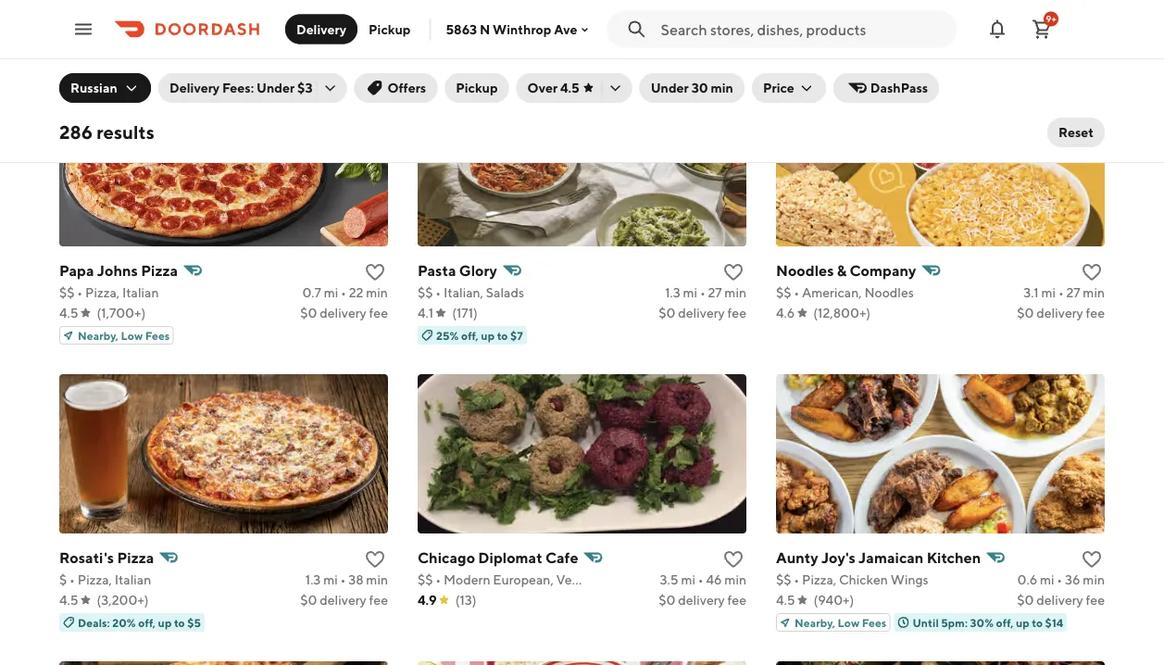 Task type: describe. For each thing, give the bounding box(es) containing it.
1 horizontal spatial noodles
[[865, 285, 914, 300]]

offers button
[[354, 73, 438, 103]]

$$ • pizza, chicken wings
[[777, 572, 929, 587]]

25
[[814, 16, 830, 32]]

2 (1,700+) from the top
[[97, 305, 146, 321]]

3.5
[[660, 572, 679, 587]]

9+ button
[[1024, 11, 1061, 48]]

min for 0.6 mi • 25 min • $​0 delivery fee
[[832, 16, 854, 32]]

0 vertical spatial (940+)
[[451, 37, 491, 52]]

click to add this store to your saved list image up store search: begin typing to search for stores available on doordash text box on the top right of the page
[[722, 0, 744, 15]]

kitchen
[[927, 549, 982, 567]]

$​0 right open menu image
[[156, 16, 173, 32]]

fee for papa johns pizza
[[369, 305, 388, 321]]

(12,800+)
[[814, 305, 871, 321]]

$$ • pizza, italian
[[59, 285, 159, 300]]

0 vertical spatial nearby,
[[78, 329, 119, 342]]

0.6 mi • 36 min • $​0 delivery fee
[[413, 16, 599, 32]]

delivery for noodles & company
[[1037, 305, 1084, 321]]

fee for pasta glory
[[728, 305, 747, 321]]

1.3 mi • 27 min
[[665, 285, 747, 300]]

9+
[[1046, 13, 1057, 24]]

fee for noodles & company
[[1087, 305, 1105, 321]]

&
[[837, 262, 847, 279]]

diplomat
[[478, 549, 543, 567]]

papa johns pizza
[[59, 262, 178, 279]]

4.5 down papa
[[59, 305, 78, 321]]

0.6 for 3.8
[[767, 16, 787, 32]]

0.7 for 0.7 mi • 22 min • $​0 delivery fee
[[59, 16, 78, 32]]

20%
[[112, 616, 136, 629]]

mi for pasta glory
[[683, 285, 698, 300]]

until 5pm: 30% off, up to $14
[[913, 616, 1064, 629]]

0.7 mi • 22 min • $​0 delivery fee
[[59, 16, 244, 32]]

0.6 mi • 36 min
[[1018, 572, 1105, 587]]

over
[[528, 80, 558, 95]]

0 horizontal spatial off,
[[138, 616, 156, 629]]

delivery for rosati's pizza
[[320, 593, 367, 608]]

fees:
[[222, 80, 254, 95]]

1 horizontal spatial low
[[838, 616, 860, 629]]

pasta
[[418, 262, 456, 279]]

5pm:
[[942, 616, 968, 629]]

$
[[59, 572, 67, 587]]

delivery for delivery
[[297, 21, 347, 37]]

286
[[59, 121, 93, 143]]

2 horizontal spatial 0.6
[[1018, 572, 1038, 587]]

chicago diplomat cafe
[[418, 549, 579, 567]]

price button
[[752, 73, 826, 103]]

delivery fees: under $3
[[170, 80, 313, 95]]

$​0 delivery fee for rosati's pizza
[[300, 593, 388, 608]]

(171)
[[452, 305, 478, 321]]

russian button
[[59, 73, 151, 103]]

1.3 for pizza
[[306, 572, 321, 587]]

salads
[[486, 285, 524, 300]]

2 horizontal spatial up
[[1016, 616, 1030, 629]]

4.9
[[418, 593, 437, 608]]

286 results
[[59, 121, 155, 143]]

company
[[850, 262, 917, 279]]

click to add this store to your saved list image for chicago diplomat cafe
[[723, 549, 745, 571]]

jamaican
[[859, 549, 924, 567]]

$​0 delivery fee for noodles & company
[[1018, 305, 1105, 321]]

0.7 for 0.7 mi • 22 min
[[302, 285, 321, 300]]

johns
[[97, 262, 138, 279]]

$$ for pasta
[[418, 285, 433, 300]]

0.7 mi • 22 min
[[302, 285, 388, 300]]

1 horizontal spatial to
[[497, 329, 508, 342]]

under 30 min
[[651, 80, 734, 95]]

$​0 for aunty joy's jamaican kitchen
[[1018, 593, 1035, 608]]

$$ • italian, salads
[[418, 285, 524, 300]]

over 4.5
[[528, 80, 580, 95]]

reset
[[1059, 125, 1094, 140]]

aunty
[[777, 549, 819, 567]]

$​0 right the 25
[[865, 16, 882, 32]]

0 horizontal spatial pickup button
[[358, 14, 422, 44]]

4.5 up russian
[[59, 37, 78, 52]]

min for 1.3 mi • 38 min
[[366, 572, 388, 587]]

price
[[763, 80, 795, 95]]

5863
[[446, 22, 477, 37]]

$$ for aunty
[[777, 572, 792, 587]]

$7
[[511, 329, 523, 342]]

1 (1,700+) from the top
[[97, 37, 146, 52]]

joy's
[[822, 549, 856, 567]]

$​0 delivery fee for pasta glory
[[659, 305, 747, 321]]

fee right ave
[[580, 16, 599, 32]]

min for 0.6 mi • 36 min
[[1084, 572, 1105, 587]]

under inside button
[[651, 80, 689, 95]]

1 horizontal spatial up
[[481, 329, 495, 342]]

$14
[[1046, 616, 1064, 629]]

1 under from the left
[[257, 80, 295, 95]]

italian for pizza
[[115, 572, 151, 587]]

min for 0.6 mi • 36 min • $​0 delivery fee
[[479, 16, 501, 32]]

click to add this store to your saved list image for pasta glory
[[723, 261, 745, 284]]

pizza, for papa
[[85, 285, 120, 300]]

1 horizontal spatial off,
[[461, 329, 479, 342]]

italian,
[[444, 285, 484, 300]]

over 4.5 button
[[517, 73, 633, 103]]

deals: 20% off, up to $5
[[78, 616, 201, 629]]

3.8
[[767, 37, 785, 52]]

$​0 right the n
[[511, 16, 528, 32]]

3.1 mi • 27 min
[[1024, 285, 1105, 300]]

deals:
[[78, 616, 110, 629]]

$​0 delivery fee for chicago diplomat cafe
[[659, 593, 747, 608]]

wings
[[891, 572, 929, 587]]

27 for noodles & company
[[1067, 285, 1081, 300]]

under 30 min button
[[640, 73, 745, 103]]

4.6
[[777, 305, 795, 321]]

46
[[707, 572, 722, 587]]

italian for johns
[[122, 285, 159, 300]]

rosati's pizza
[[59, 549, 154, 567]]

1.3 mi • 38 min
[[306, 572, 388, 587]]

22 for 0.7 mi • 22 min • $​0 delivery fee
[[106, 16, 121, 32]]

delivery for aunty joy's jamaican kitchen
[[1037, 593, 1084, 608]]

0 horizontal spatial pickup
[[369, 21, 411, 37]]

mi for chicago diplomat cafe
[[681, 572, 696, 587]]

winthrop
[[493, 22, 552, 37]]



Task type: locate. For each thing, give the bounding box(es) containing it.
0 horizontal spatial 0.6
[[413, 16, 433, 32]]

0 horizontal spatial 22
[[106, 16, 121, 32]]

4.5 left 5863 on the left top of page
[[413, 37, 432, 52]]

open menu image
[[72, 18, 95, 40]]

$$ • american, noodles
[[777, 285, 914, 300]]

0 vertical spatial italian
[[122, 285, 159, 300]]

$​0 down 1.3 mi • 27 min
[[659, 305, 676, 321]]

delivery for papa johns pizza
[[320, 305, 367, 321]]

click to add this store to your saved list image up 3.5 mi • 46 min
[[723, 549, 745, 571]]

$​0 delivery fee for aunty joy's jamaican kitchen
[[1018, 593, 1105, 608]]

click to add this store to your saved list image right 9+
[[1076, 0, 1098, 15]]

nearby, low fees down $$ • pizza, italian
[[78, 329, 170, 342]]

pizza, down rosati's at bottom left
[[78, 572, 112, 587]]

36
[[461, 16, 476, 32], [1066, 572, 1081, 587]]

pizza, down joy's on the bottom right of the page
[[802, 572, 837, 587]]

fee left "notification bell" "image"
[[934, 16, 953, 32]]

click to add this store to your saved list image
[[722, 0, 744, 15], [364, 261, 386, 284], [723, 261, 745, 284], [364, 549, 386, 571], [723, 549, 745, 571]]

1 27 from the left
[[708, 285, 722, 300]]

fee for chicago diplomat cafe
[[728, 593, 747, 608]]

fee down 3.1 mi • 27 min
[[1087, 305, 1105, 321]]

Store search: begin typing to search for stores available on DoorDash text field
[[661, 19, 946, 39]]

$$ for noodles
[[777, 285, 792, 300]]

click to add this store to your saved list image for noodles & company
[[1081, 261, 1104, 284]]

1 horizontal spatial under
[[651, 80, 689, 95]]

1 vertical spatial nearby,
[[795, 616, 836, 629]]

min inside button
[[711, 80, 734, 95]]

1 vertical spatial click to add this store to your saved list image
[[1081, 261, 1104, 284]]

until
[[913, 616, 939, 629]]

0 vertical spatial low
[[121, 329, 143, 342]]

0 horizontal spatial 1.3
[[306, 572, 321, 587]]

1 vertical spatial (3,200+)
[[97, 593, 149, 608]]

0.6 up 'until 5pm: 30% off, up to $14' at the right bottom of page
[[1018, 572, 1038, 587]]

min for 3.1 mi • 27 min
[[1084, 285, 1105, 300]]

5863 n winthrop ave
[[446, 22, 578, 37]]

fee for aunty joy's jamaican kitchen
[[1087, 593, 1105, 608]]

delivery
[[297, 21, 347, 37], [170, 80, 220, 95]]

$​0 for chicago diplomat cafe
[[659, 593, 676, 608]]

$​0 down the 3.5
[[659, 593, 676, 608]]

0 horizontal spatial to
[[174, 616, 185, 629]]

up left $14
[[1016, 616, 1030, 629]]

(3,200+) for 3.8
[[803, 37, 855, 52]]

pickup button
[[358, 14, 422, 44], [445, 73, 509, 103]]

0.6
[[413, 16, 433, 32], [767, 16, 787, 32], [1018, 572, 1038, 587]]

chicago
[[418, 549, 475, 567]]

$​0 down 3.1
[[1018, 305, 1035, 321]]

0 horizontal spatial 27
[[708, 285, 722, 300]]

1 horizontal spatial pickup button
[[445, 73, 509, 103]]

min
[[123, 16, 145, 32], [479, 16, 501, 32], [832, 16, 854, 32], [711, 80, 734, 95], [366, 285, 388, 300], [725, 285, 747, 300], [1084, 285, 1105, 300], [366, 572, 388, 587], [725, 572, 747, 587], [1084, 572, 1105, 587]]

3.1
[[1024, 285, 1039, 300]]

click to add this store to your saved list image
[[1076, 0, 1098, 15], [1081, 261, 1104, 284], [1081, 549, 1104, 571]]

delivery for pasta glory
[[678, 305, 725, 321]]

european,
[[493, 572, 554, 587]]

min for 0.7 mi • 22 min • $​0 delivery fee
[[123, 16, 145, 32]]

27
[[708, 285, 722, 300], [1067, 285, 1081, 300]]

min for 3.5 mi • 46 min
[[725, 572, 747, 587]]

2 vertical spatial click to add this store to your saved list image
[[1081, 549, 1104, 571]]

27 for pasta glory
[[708, 285, 722, 300]]

(940+) down 0.6 mi • 36 min • $​0 delivery fee at the top
[[451, 37, 491, 52]]

36 for 0.6 mi • 36 min • $​0 delivery fee
[[461, 16, 476, 32]]

1 vertical spatial 0.7
[[302, 285, 321, 300]]

russian
[[70, 80, 117, 95]]

$​0 delivery fee down 1.3 mi • 27 min
[[659, 305, 747, 321]]

fee down 1.3 mi • 27 min
[[728, 305, 747, 321]]

$​0 for papa johns pizza
[[300, 305, 317, 321]]

0 horizontal spatial (3,200+)
[[97, 593, 149, 608]]

1 vertical spatial (940+)
[[814, 593, 855, 608]]

•
[[98, 16, 103, 32], [148, 16, 153, 32], [453, 16, 458, 32], [503, 16, 509, 32], [806, 16, 812, 32], [857, 16, 862, 32], [77, 285, 83, 300], [341, 285, 346, 300], [436, 285, 441, 300], [700, 285, 706, 300], [794, 285, 800, 300], [1059, 285, 1064, 300], [70, 572, 75, 587], [341, 572, 346, 587], [436, 572, 441, 587], [698, 572, 704, 587], [794, 572, 800, 587], [1058, 572, 1063, 587]]

$​0 delivery fee down 0.7 mi • 22 min
[[300, 305, 388, 321]]

low
[[121, 329, 143, 342], [838, 616, 860, 629]]

4.1
[[418, 305, 434, 321]]

delivery for chicago diplomat cafe
[[678, 593, 725, 608]]

modern
[[444, 572, 491, 587]]

rosati's
[[59, 549, 114, 567]]

2 27 from the left
[[1067, 285, 1081, 300]]

pickup button up offers button
[[358, 14, 422, 44]]

off, right 30% on the bottom of page
[[997, 616, 1014, 629]]

0 vertical spatial (1,700+)
[[97, 37, 146, 52]]

min for 0.7 mi • 22 min
[[366, 285, 388, 300]]

noodles & company
[[777, 262, 917, 279]]

$$ up 4.1
[[418, 285, 433, 300]]

click to add this store to your saved list image up 1.3 mi • 38 min
[[364, 549, 386, 571]]

delivery inside button
[[297, 21, 347, 37]]

click to add this store to your saved list image for rosati's pizza
[[364, 549, 386, 571]]

1 horizontal spatial (3,200+)
[[803, 37, 855, 52]]

38
[[349, 572, 364, 587]]

0 vertical spatial delivery
[[297, 21, 347, 37]]

$​0 delivery fee down 3.5 mi • 46 min
[[659, 593, 747, 608]]

pickup down the n
[[456, 80, 498, 95]]

mi for papa johns pizza
[[324, 285, 338, 300]]

1 vertical spatial italian
[[115, 572, 151, 587]]

1.3 for glory
[[665, 285, 681, 300]]

$5
[[187, 616, 201, 629]]

click to add this store to your saved list image for aunty joy's jamaican kitchen
[[1081, 549, 1104, 571]]

$​0 for pasta glory
[[659, 305, 676, 321]]

1 horizontal spatial 22
[[349, 285, 364, 300]]

$$ for chicago
[[418, 572, 433, 587]]

0 horizontal spatial fees
[[145, 329, 170, 342]]

0 horizontal spatial up
[[158, 616, 172, 629]]

(940+)
[[451, 37, 491, 52], [814, 593, 855, 608]]

noodles up american, on the right
[[777, 262, 834, 279]]

0 vertical spatial nearby, low fees
[[78, 329, 170, 342]]

0 vertical spatial 22
[[106, 16, 121, 32]]

(1,700+) down $$ • pizza, italian
[[97, 305, 146, 321]]

$$ down papa
[[59, 285, 75, 300]]

n
[[480, 22, 490, 37]]

under left 30
[[651, 80, 689, 95]]

0 vertical spatial noodles
[[777, 262, 834, 279]]

glory
[[459, 262, 497, 279]]

0 horizontal spatial 36
[[461, 16, 476, 32]]

under
[[257, 80, 295, 95], [651, 80, 689, 95]]

ave
[[554, 22, 578, 37]]

cafe
[[546, 549, 579, 567]]

(3,200+) up 20%
[[97, 593, 149, 608]]

2 horizontal spatial off,
[[997, 616, 1014, 629]]

$​0 for rosati's pizza
[[300, 593, 317, 608]]

$​0 down 1.3 mi • 38 min
[[300, 593, 317, 608]]

0 vertical spatial 36
[[461, 16, 476, 32]]

aunty joy's jamaican kitchen
[[777, 549, 982, 567]]

$​0 delivery fee down '0.6 mi • 36 min'
[[1018, 593, 1105, 608]]

fee down '0.6 mi • 36 min'
[[1087, 593, 1105, 608]]

0.7
[[59, 16, 78, 32], [302, 285, 321, 300]]

min for 1.3 mi • 27 min
[[725, 285, 747, 300]]

$​0 delivery fee
[[300, 305, 388, 321], [659, 305, 747, 321], [1018, 305, 1105, 321], [300, 593, 388, 608], [659, 593, 747, 608], [1018, 593, 1105, 608]]

under left $3
[[257, 80, 295, 95]]

2 horizontal spatial to
[[1032, 616, 1043, 629]]

delivery up $3
[[297, 21, 347, 37]]

4.5 right over
[[561, 80, 580, 95]]

delivery button
[[285, 14, 358, 44]]

pizza,
[[85, 285, 120, 300], [78, 572, 112, 587], [802, 572, 837, 587]]

$$ • modern european, vegetarian
[[418, 572, 621, 587]]

low down $$ • pizza, italian
[[121, 329, 143, 342]]

0 vertical spatial pizza
[[141, 262, 178, 279]]

pickup button down the n
[[445, 73, 509, 103]]

click to add this store to your saved list image up 0.7 mi • 22 min
[[364, 261, 386, 284]]

pizza right johns
[[141, 262, 178, 279]]

1 horizontal spatial fees
[[863, 616, 887, 629]]

0.6 left 5863 on the left top of page
[[413, 16, 433, 32]]

notification bell image
[[987, 18, 1009, 40]]

to left $7
[[497, 329, 508, 342]]

25% off, up to $7
[[436, 329, 523, 342]]

1 horizontal spatial 1.3
[[665, 285, 681, 300]]

36 for 0.6 mi • 36 min
[[1066, 572, 1081, 587]]

$​0 delivery fee for papa johns pizza
[[300, 305, 388, 321]]

0 vertical spatial 0.7
[[59, 16, 78, 32]]

0 horizontal spatial 0.7
[[59, 16, 78, 32]]

nearby, down $$ • pizza, italian
[[78, 329, 119, 342]]

off, right 25%
[[461, 329, 479, 342]]

5863 n winthrop ave button
[[446, 22, 593, 37]]

to left $14
[[1032, 616, 1043, 629]]

delivery
[[175, 16, 222, 32], [531, 16, 577, 32], [884, 16, 931, 32], [320, 305, 367, 321], [678, 305, 725, 321], [1037, 305, 1084, 321], [320, 593, 367, 608], [678, 593, 725, 608], [1037, 593, 1084, 608]]

up left $5
[[158, 616, 172, 629]]

1 vertical spatial pickup button
[[445, 73, 509, 103]]

1 vertical spatial noodles
[[865, 285, 914, 300]]

1 vertical spatial pizza
[[117, 549, 154, 567]]

0 vertical spatial click to add this store to your saved list image
[[1076, 0, 1098, 15]]

off, right 20%
[[138, 616, 156, 629]]

delivery for delivery fees: under $3
[[170, 80, 220, 95]]

mi for noodles & company
[[1042, 285, 1056, 300]]

1.3
[[665, 285, 681, 300], [306, 572, 321, 587]]

up left $7
[[481, 329, 495, 342]]

(13)
[[456, 593, 477, 608]]

0 items, open order cart image
[[1031, 18, 1054, 40]]

fee down 1.3 mi • 38 min
[[369, 593, 388, 608]]

1 vertical spatial delivery
[[170, 80, 220, 95]]

4.5 down $
[[59, 593, 78, 608]]

vegetarian
[[557, 572, 621, 587]]

click to add this store to your saved list image up 1.3 mi • 27 min
[[723, 261, 745, 284]]

(3,200+) down the 25
[[803, 37, 855, 52]]

mi for aunty joy's jamaican kitchen
[[1041, 572, 1055, 587]]

0 horizontal spatial nearby,
[[78, 329, 119, 342]]

1 horizontal spatial nearby,
[[795, 616, 836, 629]]

$$ for papa
[[59, 285, 75, 300]]

$ • pizza, italian
[[59, 572, 151, 587]]

$​0 down 0.7 mi • 22 min
[[300, 305, 317, 321]]

1 horizontal spatial pickup
[[456, 80, 498, 95]]

(3,200+) for 4.5
[[97, 593, 149, 608]]

low down $$ • pizza, chicken wings
[[838, 616, 860, 629]]

reset button
[[1048, 118, 1105, 147]]

mi for rosati's pizza
[[324, 572, 338, 587]]

$$ down aunty
[[777, 572, 792, 587]]

delivery left fees:
[[170, 80, 220, 95]]

italian down 'rosati's pizza'
[[115, 572, 151, 587]]

american,
[[802, 285, 862, 300]]

2 under from the left
[[651, 80, 689, 95]]

0 horizontal spatial noodles
[[777, 262, 834, 279]]

1 horizontal spatial 36
[[1066, 572, 1081, 587]]

1 horizontal spatial 27
[[1067, 285, 1081, 300]]

22
[[106, 16, 121, 32], [349, 285, 364, 300]]

dashpass
[[871, 80, 929, 95]]

dashpass button
[[834, 73, 940, 103]]

mi
[[81, 16, 95, 32], [436, 16, 450, 32], [789, 16, 804, 32], [324, 285, 338, 300], [683, 285, 698, 300], [1042, 285, 1056, 300], [324, 572, 338, 587], [681, 572, 696, 587], [1041, 572, 1055, 587]]

1 horizontal spatial 0.6
[[767, 16, 787, 32]]

0.6 up 3.8
[[767, 16, 787, 32]]

chicken
[[839, 572, 889, 587]]

3.5 mi • 46 min
[[660, 572, 747, 587]]

4.5
[[59, 37, 78, 52], [413, 37, 432, 52], [561, 80, 580, 95], [59, 305, 78, 321], [59, 593, 78, 608], [777, 593, 796, 608]]

offers
[[388, 80, 426, 95]]

pasta glory
[[418, 262, 497, 279]]

1 vertical spatial 22
[[349, 285, 364, 300]]

1 vertical spatial 1.3
[[306, 572, 321, 587]]

0.6 mi • 25 min • $​0 delivery fee
[[767, 16, 953, 32]]

nearby, down $$ • pizza, chicken wings
[[795, 616, 836, 629]]

pickup up offers button
[[369, 21, 411, 37]]

22 for 0.7 mi • 22 min
[[349, 285, 364, 300]]

noodles down company
[[865, 285, 914, 300]]

$$ up 4.9
[[418, 572, 433, 587]]

$​0 for noodles & company
[[1018, 305, 1035, 321]]

30%
[[971, 616, 994, 629]]

0 vertical spatial fees
[[145, 329, 170, 342]]

nearby, low fees
[[78, 329, 170, 342], [795, 616, 887, 629]]

to left $5
[[174, 616, 185, 629]]

1 vertical spatial (1,700+)
[[97, 305, 146, 321]]

0 vertical spatial pickup button
[[358, 14, 422, 44]]

pizza, down johns
[[85, 285, 120, 300]]

fee down 3.5 mi • 46 min
[[728, 593, 747, 608]]

fee for rosati's pizza
[[369, 593, 388, 608]]

1 vertical spatial 36
[[1066, 572, 1081, 587]]

italian down papa johns pizza
[[122, 285, 159, 300]]

click to add this store to your saved list image up '0.6 mi • 36 min'
[[1081, 549, 1104, 571]]

results
[[97, 121, 155, 143]]

fee down 0.7 mi • 22 min
[[369, 305, 388, 321]]

(940+) down $$ • pizza, chicken wings
[[814, 593, 855, 608]]

0 horizontal spatial delivery
[[170, 80, 220, 95]]

4.5 down aunty
[[777, 593, 796, 608]]

nearby,
[[78, 329, 119, 342], [795, 616, 836, 629]]

1 horizontal spatial 0.7
[[302, 285, 321, 300]]

pizza, for aunty
[[802, 572, 837, 587]]

$3
[[297, 80, 313, 95]]

italian
[[122, 285, 159, 300], [115, 572, 151, 587]]

0 vertical spatial 1.3
[[665, 285, 681, 300]]

0 horizontal spatial under
[[257, 80, 295, 95]]

(1,700+) down 0.7 mi • 22 min • $​0 delivery fee
[[97, 37, 146, 52]]

nearby, low fees down $$ • pizza, chicken wings
[[795, 616, 887, 629]]

1 horizontal spatial delivery
[[297, 21, 347, 37]]

click to add this store to your saved list image up 3.1 mi • 27 min
[[1081, 261, 1104, 284]]

$​0 down '0.6 mi • 36 min'
[[1018, 593, 1035, 608]]

0 horizontal spatial (940+)
[[451, 37, 491, 52]]

pizza, for rosati's
[[78, 572, 112, 587]]

1 horizontal spatial (940+)
[[814, 593, 855, 608]]

1 vertical spatial fees
[[863, 616, 887, 629]]

$​0 delivery fee down 1.3 mi • 38 min
[[300, 593, 388, 608]]

$$
[[59, 285, 75, 300], [418, 285, 433, 300], [777, 285, 792, 300], [418, 572, 433, 587], [777, 572, 792, 587]]

papa
[[59, 262, 94, 279]]

1 vertical spatial low
[[838, 616, 860, 629]]

fees down $$ • pizza, italian
[[145, 329, 170, 342]]

1 vertical spatial nearby, low fees
[[795, 616, 887, 629]]

4.5 inside button
[[561, 80, 580, 95]]

0 horizontal spatial low
[[121, 329, 143, 342]]

1 vertical spatial pickup
[[456, 80, 498, 95]]

0 vertical spatial pickup
[[369, 21, 411, 37]]

pizza up $ • pizza, italian
[[117, 549, 154, 567]]

0 vertical spatial (3,200+)
[[803, 37, 855, 52]]

$​0 delivery fee down 3.1 mi • 27 min
[[1018, 305, 1105, 321]]

$$ up 4.6
[[777, 285, 792, 300]]

fee up fees:
[[225, 16, 244, 32]]

0.6 for 4.5
[[413, 16, 433, 32]]

25%
[[436, 329, 459, 342]]

click to add this store to your saved list image for papa johns pizza
[[364, 261, 386, 284]]

1 horizontal spatial nearby, low fees
[[795, 616, 887, 629]]

30
[[692, 80, 709, 95]]

fees down chicken
[[863, 616, 887, 629]]

0 horizontal spatial nearby, low fees
[[78, 329, 170, 342]]

fees
[[145, 329, 170, 342], [863, 616, 887, 629]]



Task type: vqa. For each thing, say whether or not it's contained in the screenshot.
the Account
no



